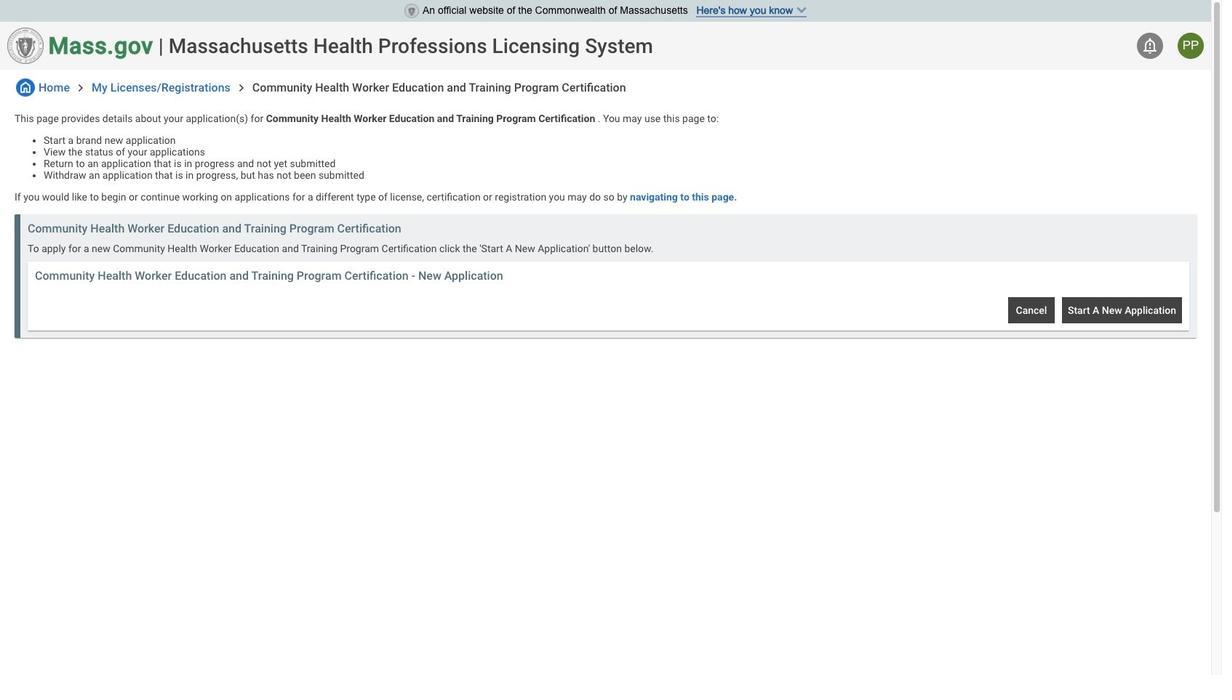 Task type: describe. For each thing, give the bounding box(es) containing it.
1 horizontal spatial no color image
[[73, 81, 88, 95]]

massachusetts state seal image
[[7, 28, 44, 64]]



Task type: locate. For each thing, give the bounding box(es) containing it.
heading
[[169, 34, 653, 58]]

massachusetts state seal image
[[405, 4, 419, 18]]

0 vertical spatial no color image
[[1142, 37, 1159, 55]]

no color image
[[1142, 37, 1159, 55], [234, 81, 249, 95]]

0 horizontal spatial no color image
[[16, 79, 35, 97]]

no color image
[[16, 79, 35, 97], [73, 81, 88, 95]]

1 horizontal spatial no color image
[[1142, 37, 1159, 55]]

1 vertical spatial no color image
[[234, 81, 249, 95]]

0 horizontal spatial no color image
[[234, 81, 249, 95]]



Task type: vqa. For each thing, say whether or not it's contained in the screenshot.
middle no color icon
yes



